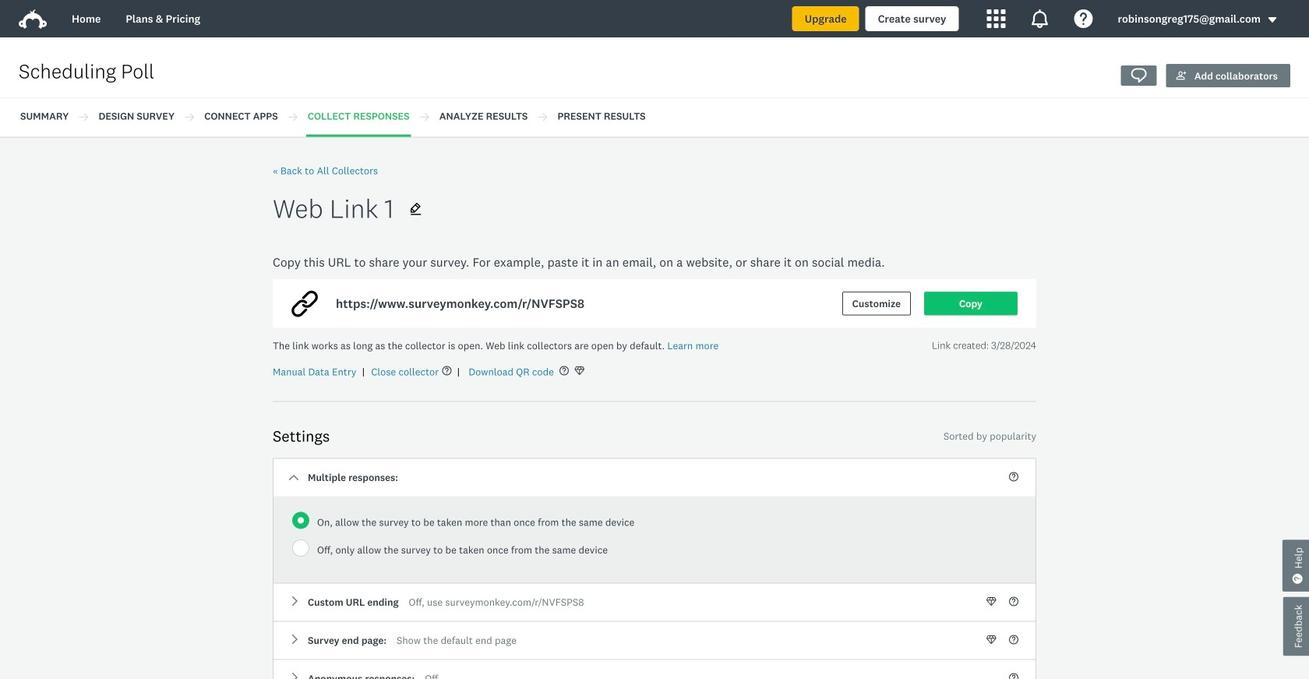 Task type: vqa. For each thing, say whether or not it's contained in the screenshot.
SurveyMonkey Image
no



Task type: describe. For each thing, give the bounding box(es) containing it.
2 products icon image from the left
[[1031, 9, 1050, 28]]

surveymonkey logo image
[[19, 9, 47, 29]]

dropdown arrow image
[[1268, 14, 1279, 25]]

help icon image
[[1075, 9, 1093, 28]]

1 products icon image from the left
[[987, 9, 1006, 28]]



Task type: locate. For each thing, give the bounding box(es) containing it.
1 horizontal spatial products icon image
[[1031, 9, 1050, 28]]

None text field
[[334, 295, 681, 312]]

products icon image
[[987, 9, 1006, 28], [1031, 9, 1050, 28]]

0 horizontal spatial products icon image
[[987, 9, 1006, 28]]



